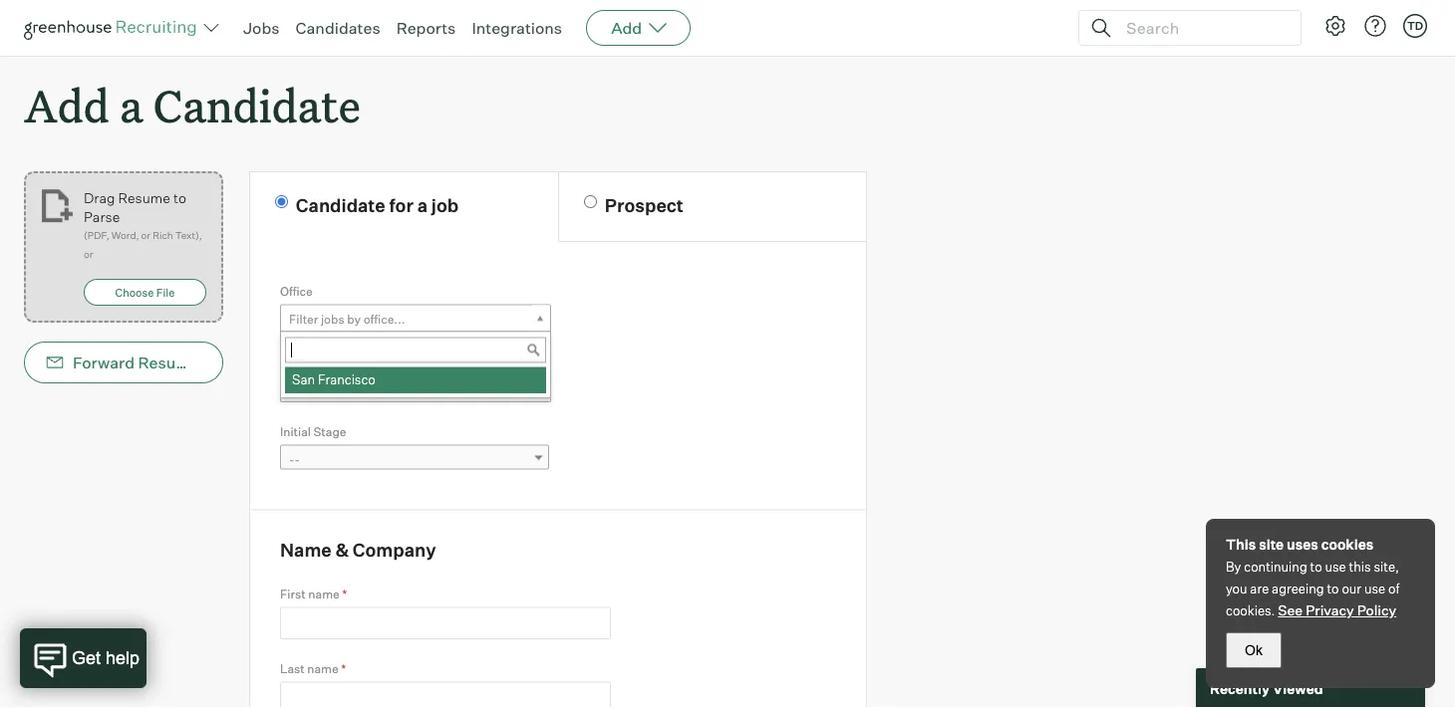 Task type: vqa. For each thing, say whether or not it's contained in the screenshot.
and on the top left of the page
no



Task type: locate. For each thing, give the bounding box(es) containing it.
add for add
[[611, 18, 642, 38]]

td
[[1408, 19, 1424, 32]]

resume up rich
[[118, 189, 170, 207]]

initial
[[280, 425, 311, 440]]

Search text field
[[1122, 13, 1283, 42]]

1 horizontal spatial to
[[1311, 559, 1323, 575]]

a
[[120, 76, 143, 135], [417, 194, 428, 217], [327, 383, 334, 398]]

to
[[173, 189, 186, 207], [1311, 559, 1323, 575], [1328, 581, 1340, 597]]

greenhouse recruiting image
[[24, 16, 203, 40]]

--
[[289, 453, 300, 468]]

0 horizontal spatial or
[[84, 248, 93, 261]]

1 vertical spatial use
[[1365, 581, 1386, 597]]

resume left via
[[138, 353, 199, 373]]

to down the uses
[[1311, 559, 1323, 575]]

0 horizontal spatial add
[[24, 76, 109, 135]]

name right the last
[[307, 662, 339, 677]]

reports
[[396, 18, 456, 38]]

file
[[156, 286, 175, 299]]

job *
[[280, 355, 309, 370]]

use left of
[[1365, 581, 1386, 597]]

text),
[[175, 230, 202, 242]]

0 vertical spatial *
[[304, 355, 309, 370]]

privacy
[[1306, 602, 1355, 620]]

uses
[[1287, 536, 1319, 554]]

name
[[308, 587, 340, 602], [307, 662, 339, 677]]

office...
[[364, 312, 405, 327]]

forward
[[73, 353, 135, 373]]

2 vertical spatial to
[[1328, 581, 1340, 597]]

td button
[[1400, 10, 1432, 42]]

this
[[1350, 559, 1372, 575]]

td button
[[1404, 14, 1428, 38]]

Candidate for a job radio
[[275, 196, 288, 209]]

0 vertical spatial a
[[120, 76, 143, 135]]

san francisco list box
[[281, 368, 546, 394]]

* right the last
[[341, 662, 346, 677]]

integrations link
[[472, 18, 562, 38]]

email
[[228, 353, 269, 373]]

1 vertical spatial *
[[342, 587, 347, 602]]

candidates link
[[296, 18, 381, 38]]

to left our
[[1328, 581, 1340, 597]]

0 horizontal spatial to
[[173, 189, 186, 207]]

use
[[1326, 559, 1347, 575], [1365, 581, 1386, 597]]

None text field
[[280, 683, 611, 709]]

a left the job... at the left bottom of page
[[327, 383, 334, 398]]

1 vertical spatial name
[[307, 662, 339, 677]]

see
[[1279, 602, 1303, 620]]

resume inside drag resume to parse (pdf, word, or rich text), or
[[118, 189, 170, 207]]

see privacy policy
[[1279, 602, 1397, 620]]

prospect
[[605, 194, 684, 217]]

0 vertical spatial or
[[141, 230, 151, 242]]

ok button
[[1226, 633, 1282, 669]]

name right first
[[308, 587, 340, 602]]

candidate for a job
[[296, 194, 459, 217]]

0 vertical spatial name
[[308, 587, 340, 602]]

0 vertical spatial to
[[173, 189, 186, 207]]

a for job...
[[327, 383, 334, 398]]

francisco
[[318, 372, 376, 388]]

by
[[1226, 559, 1242, 575]]

1 vertical spatial resume
[[138, 353, 199, 373]]

job
[[432, 194, 459, 217]]

1 horizontal spatial or
[[141, 230, 151, 242]]

resume inside button
[[138, 353, 199, 373]]

a for candidate
[[120, 76, 143, 135]]

or down (pdf,
[[84, 248, 93, 261]]

or left rich
[[141, 230, 151, 242]]

candidate
[[153, 76, 361, 135], [296, 194, 386, 217]]

or
[[141, 230, 151, 242], [84, 248, 93, 261]]

for
[[389, 194, 414, 217]]

candidate down jobs
[[153, 76, 361, 135]]

* down "&"
[[342, 587, 347, 602]]

-
[[289, 453, 295, 468], [295, 453, 300, 468]]

a down the greenhouse recruiting image
[[120, 76, 143, 135]]

* right job
[[304, 355, 309, 370]]

add button
[[586, 10, 691, 46]]

2 vertical spatial a
[[327, 383, 334, 398]]

use left this
[[1326, 559, 1347, 575]]

0 vertical spatial resume
[[118, 189, 170, 207]]

1 vertical spatial to
[[1311, 559, 1323, 575]]

2 horizontal spatial to
[[1328, 581, 1340, 597]]

this site uses cookies
[[1226, 536, 1374, 554]]

to up text),
[[173, 189, 186, 207]]

2 vertical spatial *
[[341, 662, 346, 677]]

reports link
[[396, 18, 456, 38]]

0 vertical spatial add
[[611, 18, 642, 38]]

drag
[[84, 189, 115, 207]]

resume for drag
[[118, 189, 170, 207]]

1 horizontal spatial use
[[1365, 581, 1386, 597]]

san
[[292, 372, 315, 388]]

integrations
[[472, 18, 562, 38]]

filter jobs by office...
[[289, 312, 405, 327]]

parse
[[84, 208, 120, 226]]

add
[[611, 18, 642, 38], [24, 76, 109, 135]]

0 horizontal spatial a
[[120, 76, 143, 135]]

of
[[1389, 581, 1400, 597]]

viewed
[[1273, 680, 1324, 698]]

0 horizontal spatial use
[[1326, 559, 1347, 575]]

1 vertical spatial candidate
[[296, 194, 386, 217]]

add for add a candidate
[[24, 76, 109, 135]]

1 horizontal spatial add
[[611, 18, 642, 38]]

choose
[[115, 286, 154, 299]]

office
[[280, 284, 313, 299]]

candidate right candidate for a job option
[[296, 194, 386, 217]]

company
[[353, 540, 436, 562]]

this
[[1226, 536, 1257, 554]]

to inside drag resume to parse (pdf, word, or rich text), or
[[173, 189, 186, 207]]

add inside add popup button
[[611, 18, 642, 38]]

select
[[289, 383, 324, 398]]

initial stage
[[280, 425, 346, 440]]

*
[[304, 355, 309, 370], [342, 587, 347, 602], [341, 662, 346, 677]]

a right "for"
[[417, 194, 428, 217]]

1 vertical spatial add
[[24, 76, 109, 135]]

first name *
[[280, 587, 347, 602]]

last
[[280, 662, 305, 677]]

None text field
[[285, 338, 546, 364], [280, 608, 611, 640], [285, 338, 546, 364], [280, 608, 611, 640]]

2 horizontal spatial a
[[417, 194, 428, 217]]

to for continuing
[[1311, 559, 1323, 575]]

1 horizontal spatial a
[[327, 383, 334, 398]]

resume
[[118, 189, 170, 207], [138, 353, 199, 373]]

our
[[1342, 581, 1362, 597]]

-- link
[[280, 445, 549, 474]]



Task type: describe. For each thing, give the bounding box(es) containing it.
rich
[[153, 230, 173, 242]]

select a job... link
[[280, 375, 551, 404]]

agreeing
[[1272, 581, 1325, 597]]

name for last
[[307, 662, 339, 677]]

1 - from the left
[[289, 453, 295, 468]]

site
[[1259, 536, 1284, 554]]

drag resume to parse (pdf, word, or rich text), or
[[84, 189, 202, 261]]

candidates
[[296, 18, 381, 38]]

jobs
[[321, 312, 345, 327]]

recently viewed
[[1210, 680, 1324, 698]]

* for last name *
[[341, 662, 346, 677]]

0 vertical spatial use
[[1326, 559, 1347, 575]]

first
[[280, 587, 306, 602]]

job
[[280, 355, 301, 370]]

filter
[[289, 312, 318, 327]]

word,
[[112, 230, 139, 242]]

via
[[202, 353, 224, 373]]

name & company
[[280, 540, 436, 562]]

to for resume
[[173, 189, 186, 207]]

0 vertical spatial candidate
[[153, 76, 361, 135]]

ok
[[1245, 643, 1263, 659]]

cookies
[[1322, 536, 1374, 554]]

recently
[[1210, 680, 1270, 698]]

configure image
[[1324, 14, 1348, 38]]

1 vertical spatial a
[[417, 194, 428, 217]]

cookies.
[[1226, 603, 1276, 619]]

san francisco
[[292, 372, 376, 388]]

* for first name *
[[342, 587, 347, 602]]

jobs link
[[243, 18, 280, 38]]

job...
[[336, 383, 364, 398]]

select a job...
[[289, 383, 364, 398]]

policy
[[1358, 602, 1397, 620]]

Prospect radio
[[584, 196, 597, 209]]

2 - from the left
[[295, 453, 300, 468]]

by
[[347, 312, 361, 327]]

continuing
[[1245, 559, 1308, 575]]

jobs
[[243, 18, 280, 38]]

you
[[1226, 581, 1248, 597]]

add a candidate
[[24, 76, 361, 135]]

1 vertical spatial or
[[84, 248, 93, 261]]

choose file
[[115, 286, 175, 299]]

resume for forward
[[138, 353, 199, 373]]

are
[[1251, 581, 1270, 597]]

(pdf,
[[84, 230, 109, 242]]

san francisco option
[[285, 368, 546, 394]]

site,
[[1374, 559, 1400, 575]]

see privacy policy link
[[1279, 602, 1397, 620]]

forward resume via email
[[73, 353, 269, 373]]

last name *
[[280, 662, 346, 677]]

&
[[335, 540, 349, 562]]

forward resume via email button
[[24, 342, 269, 384]]

stage
[[314, 425, 346, 440]]

name
[[280, 540, 332, 562]]

name for first
[[308, 587, 340, 602]]

filter jobs by office... link
[[280, 305, 551, 334]]

by continuing to use this site, you are agreeing to our use of cookies.
[[1226, 559, 1400, 619]]



